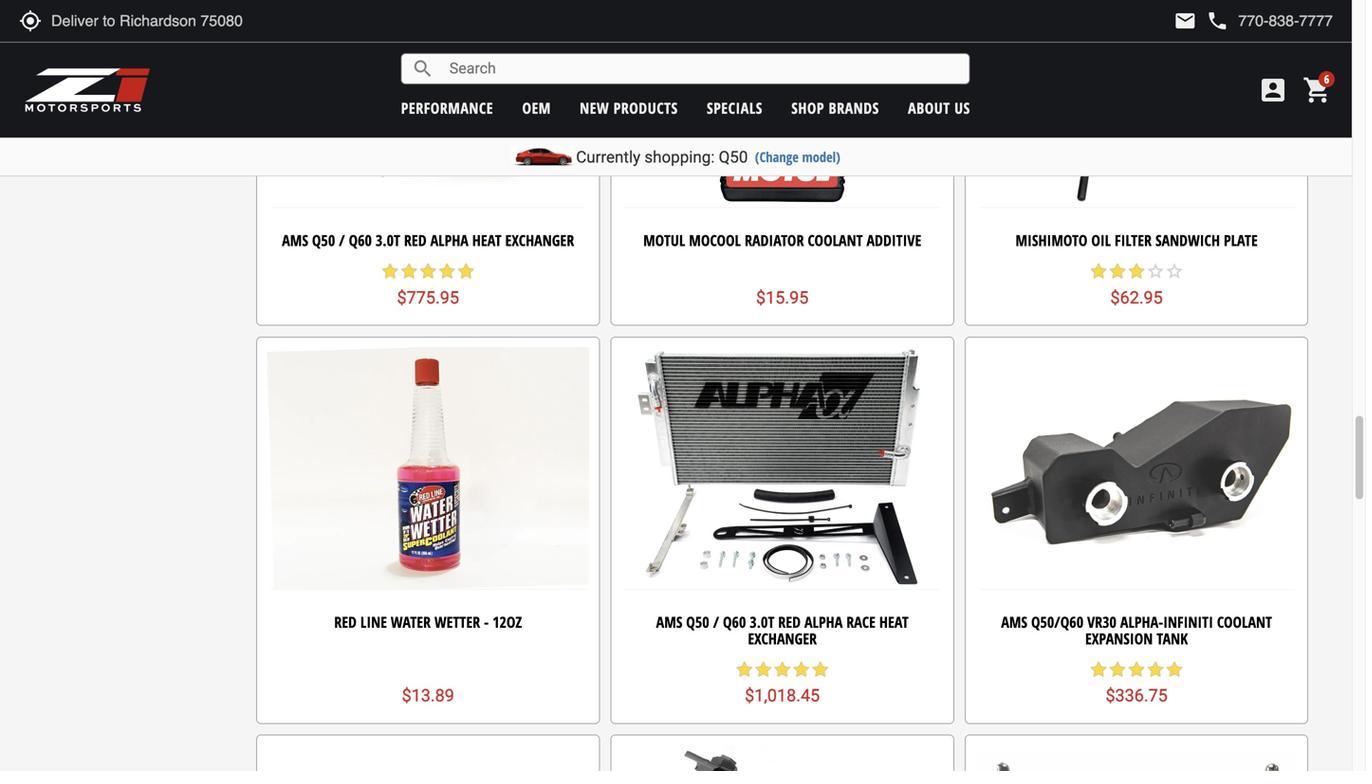 Task type: describe. For each thing, give the bounding box(es) containing it.
star star star star star $336.75
[[1089, 660, 1184, 706]]

alpha for heat
[[430, 230, 469, 250]]

phone link
[[1206, 9, 1333, 32]]

about
[[908, 98, 950, 118]]

2 star_border from the left
[[1165, 262, 1184, 281]]

star star star star star $1,018.45
[[735, 660, 830, 706]]

heat inside ams q50 / q60 3.0t red alpha race heat exchanger
[[880, 612, 909, 632]]

account_box link
[[1253, 75, 1293, 105]]

Search search field
[[434, 54, 970, 83]]

water
[[391, 612, 431, 632]]

mail link
[[1174, 9, 1197, 32]]

12oz
[[493, 612, 522, 632]]

us
[[955, 98, 970, 118]]

mishimoto
[[1016, 230, 1088, 250]]

radiator
[[745, 230, 804, 250]]

coolant inside ams q50/q60 vr30 alpha-infiniti coolant expansion tank
[[1217, 612, 1272, 632]]

(change
[[755, 148, 799, 166]]

ams q50/q60 vr30 alpha-infiniti coolant expansion tank
[[1001, 612, 1272, 649]]

0 vertical spatial exchanger
[[505, 230, 574, 250]]

phone
[[1206, 9, 1229, 32]]

star star star star_border star_border $62.95
[[1089, 262, 1184, 308]]

$1,018.45
[[745, 686, 820, 706]]

performance link
[[401, 98, 494, 118]]

$13.89
[[402, 686, 454, 706]]

shop
[[792, 98, 825, 118]]

3.0t for heat
[[376, 230, 400, 250]]

q60 for ams q50 / q60 3.0t red alpha race heat exchanger
[[723, 612, 746, 632]]

3.0t for race
[[750, 612, 775, 632]]

mail phone
[[1174, 9, 1229, 32]]

oil
[[1092, 230, 1111, 250]]

products
[[614, 98, 678, 118]]

specials link
[[707, 98, 763, 118]]

oem
[[522, 98, 551, 118]]

q60 for ams q50 / q60 3.0t red alpha heat exchanger
[[349, 230, 372, 250]]

z1 motorsports logo image
[[24, 66, 151, 114]]

$336.75
[[1106, 686, 1168, 706]]

additive
[[867, 230, 922, 250]]

specials
[[707, 98, 763, 118]]

search
[[412, 57, 434, 80]]

tank
[[1157, 629, 1188, 649]]

filter
[[1115, 230, 1152, 250]]

about us
[[908, 98, 970, 118]]

race
[[847, 612, 876, 632]]

new products link
[[580, 98, 678, 118]]

new products
[[580, 98, 678, 118]]

shopping_cart
[[1303, 75, 1333, 105]]

red line water wetter - 12oz
[[334, 612, 522, 632]]

red for ams q50 / q60 3.0t red alpha heat exchanger
[[404, 230, 427, 250]]

shopping_cart link
[[1298, 75, 1333, 105]]



Task type: locate. For each thing, give the bounding box(es) containing it.
currently
[[576, 148, 641, 167]]

1 horizontal spatial red
[[404, 230, 427, 250]]

0 vertical spatial /
[[339, 230, 345, 250]]

ams for ams q50/q60 vr30 alpha-infiniti coolant expansion tank
[[1001, 612, 1028, 632]]

2 horizontal spatial q50
[[719, 148, 748, 167]]

3.0t
[[376, 230, 400, 250], [750, 612, 775, 632]]

mail
[[1174, 9, 1197, 32]]

model)
[[802, 148, 841, 166]]

0 horizontal spatial exchanger
[[505, 230, 574, 250]]

2 vertical spatial q50
[[686, 612, 709, 632]]

ams for ams q50 / q60 3.0t red alpha race heat exchanger
[[656, 612, 683, 632]]

shopping:
[[645, 148, 715, 167]]

/ inside ams q50 / q60 3.0t red alpha race heat exchanger
[[713, 612, 719, 632]]

star star star star star $775.95
[[381, 262, 476, 308]]

3.0t up the 'star star star star star $1,018.45'
[[750, 612, 775, 632]]

red inside ams q50 / q60 3.0t red alpha race heat exchanger
[[778, 612, 801, 632]]

coolant right infiniti
[[1217, 612, 1272, 632]]

performance
[[401, 98, 494, 118]]

shop brands
[[792, 98, 879, 118]]

ams
[[282, 230, 308, 250], [656, 612, 683, 632], [1001, 612, 1028, 632]]

0 horizontal spatial 3.0t
[[376, 230, 400, 250]]

alpha inside ams q50 / q60 3.0t red alpha race heat exchanger
[[805, 612, 843, 632]]

star_border down sandwich
[[1165, 262, 1184, 281]]

0 horizontal spatial ams
[[282, 230, 308, 250]]

0 vertical spatial 3.0t
[[376, 230, 400, 250]]

oem link
[[522, 98, 551, 118]]

0 vertical spatial q50
[[719, 148, 748, 167]]

brands
[[829, 98, 879, 118]]

about us link
[[908, 98, 970, 118]]

q50 inside ams q50 / q60 3.0t red alpha race heat exchanger
[[686, 612, 709, 632]]

vr30
[[1088, 612, 1117, 632]]

red left 'line'
[[334, 612, 357, 632]]

1 horizontal spatial heat
[[880, 612, 909, 632]]

1 horizontal spatial q60
[[723, 612, 746, 632]]

/ for ams q50 / q60 3.0t red alpha heat exchanger
[[339, 230, 345, 250]]

mocool
[[689, 230, 741, 250]]

shop brands link
[[792, 98, 879, 118]]

0 vertical spatial q60
[[349, 230, 372, 250]]

exchanger
[[505, 230, 574, 250], [748, 629, 817, 649]]

1 vertical spatial heat
[[880, 612, 909, 632]]

q50 for ams q50 / q60 3.0t red alpha heat exchanger
[[312, 230, 335, 250]]

infiniti
[[1164, 612, 1214, 632]]

sandwich
[[1156, 230, 1220, 250]]

heat up star star star star star $775.95 on the left top
[[472, 230, 502, 250]]

ams q50 / q60 3.0t red alpha race heat exchanger
[[656, 612, 909, 649]]

q50/q60
[[1031, 612, 1084, 632]]

1 vertical spatial alpha
[[805, 612, 843, 632]]

heat
[[472, 230, 502, 250], [880, 612, 909, 632]]

red for ams q50 / q60 3.0t red alpha race heat exchanger
[[778, 612, 801, 632]]

0 vertical spatial heat
[[472, 230, 502, 250]]

1 horizontal spatial ams
[[656, 612, 683, 632]]

$775.95
[[397, 288, 459, 308]]

1 horizontal spatial q50
[[686, 612, 709, 632]]

3.0t inside ams q50 / q60 3.0t red alpha race heat exchanger
[[750, 612, 775, 632]]

3.0t up star star star star star $775.95 on the left top
[[376, 230, 400, 250]]

plate
[[1224, 230, 1258, 250]]

account_box
[[1258, 75, 1289, 105]]

star_border up $62.95
[[1146, 262, 1165, 281]]

mishimoto oil filter sandwich plate
[[1016, 230, 1258, 250]]

1 star_border from the left
[[1146, 262, 1165, 281]]

red up the 'star star star star star $1,018.45'
[[778, 612, 801, 632]]

0 horizontal spatial q60
[[349, 230, 372, 250]]

(change model) link
[[755, 148, 841, 166]]

$15.95
[[756, 288, 809, 308]]

1 horizontal spatial coolant
[[1217, 612, 1272, 632]]

star
[[381, 262, 400, 281], [400, 262, 419, 281], [419, 262, 438, 281], [438, 262, 457, 281], [457, 262, 476, 281], [1089, 262, 1108, 281], [1108, 262, 1127, 281], [1127, 262, 1146, 281], [735, 660, 754, 679], [754, 660, 773, 679], [773, 660, 792, 679], [792, 660, 811, 679], [811, 660, 830, 679], [1089, 660, 1108, 679], [1108, 660, 1127, 679], [1127, 660, 1146, 679], [1146, 660, 1165, 679], [1165, 660, 1184, 679]]

alpha for race
[[805, 612, 843, 632]]

$62.95
[[1111, 288, 1163, 308]]

-
[[484, 612, 489, 632]]

0 horizontal spatial coolant
[[808, 230, 863, 250]]

0 horizontal spatial /
[[339, 230, 345, 250]]

0 horizontal spatial heat
[[472, 230, 502, 250]]

exchanger inside ams q50 / q60 3.0t red alpha race heat exchanger
[[748, 629, 817, 649]]

ams inside ams q50/q60 vr30 alpha-infiniti coolant expansion tank
[[1001, 612, 1028, 632]]

alpha left race
[[805, 612, 843, 632]]

0 horizontal spatial red
[[334, 612, 357, 632]]

1 vertical spatial q50
[[312, 230, 335, 250]]

1 vertical spatial 3.0t
[[750, 612, 775, 632]]

coolant
[[808, 230, 863, 250], [1217, 612, 1272, 632]]

currently shopping: q50 (change model)
[[576, 148, 841, 167]]

0 vertical spatial coolant
[[808, 230, 863, 250]]

/
[[339, 230, 345, 250], [713, 612, 719, 632]]

1 vertical spatial exchanger
[[748, 629, 817, 649]]

q50
[[719, 148, 748, 167], [312, 230, 335, 250], [686, 612, 709, 632]]

2 horizontal spatial ams
[[1001, 612, 1028, 632]]

0 horizontal spatial alpha
[[430, 230, 469, 250]]

0 horizontal spatial q50
[[312, 230, 335, 250]]

heat right race
[[880, 612, 909, 632]]

1 horizontal spatial alpha
[[805, 612, 843, 632]]

red
[[404, 230, 427, 250], [334, 612, 357, 632], [778, 612, 801, 632]]

motul
[[643, 230, 685, 250]]

expansion
[[1086, 629, 1153, 649]]

alpha-
[[1121, 612, 1164, 632]]

wetter
[[435, 612, 480, 632]]

alpha up star star star star star $775.95 on the left top
[[430, 230, 469, 250]]

coolant left the additive
[[808, 230, 863, 250]]

q60 inside ams q50 / q60 3.0t red alpha race heat exchanger
[[723, 612, 746, 632]]

ams for ams q50 / q60 3.0t red alpha heat exchanger
[[282, 230, 308, 250]]

star_border
[[1146, 262, 1165, 281], [1165, 262, 1184, 281]]

line
[[360, 612, 387, 632]]

new
[[580, 98, 609, 118]]

red up star star star star star $775.95 on the left top
[[404, 230, 427, 250]]

motul mocool radiator coolant additive
[[643, 230, 922, 250]]

q60
[[349, 230, 372, 250], [723, 612, 746, 632]]

ams q50 / q60 3.0t red alpha heat exchanger
[[282, 230, 574, 250]]

1 horizontal spatial exchanger
[[748, 629, 817, 649]]

1 vertical spatial /
[[713, 612, 719, 632]]

my_location
[[19, 9, 42, 32]]

1 horizontal spatial 3.0t
[[750, 612, 775, 632]]

1 horizontal spatial /
[[713, 612, 719, 632]]

0 vertical spatial alpha
[[430, 230, 469, 250]]

1 vertical spatial coolant
[[1217, 612, 1272, 632]]

2 horizontal spatial red
[[778, 612, 801, 632]]

1 vertical spatial q60
[[723, 612, 746, 632]]

ams inside ams q50 / q60 3.0t red alpha race heat exchanger
[[656, 612, 683, 632]]

alpha
[[430, 230, 469, 250], [805, 612, 843, 632]]

q50 for ams q50 / q60 3.0t red alpha race heat exchanger
[[686, 612, 709, 632]]

/ for ams q50 / q60 3.0t red alpha race heat exchanger
[[713, 612, 719, 632]]



Task type: vqa. For each thing, say whether or not it's contained in the screenshot.
Z1
no



